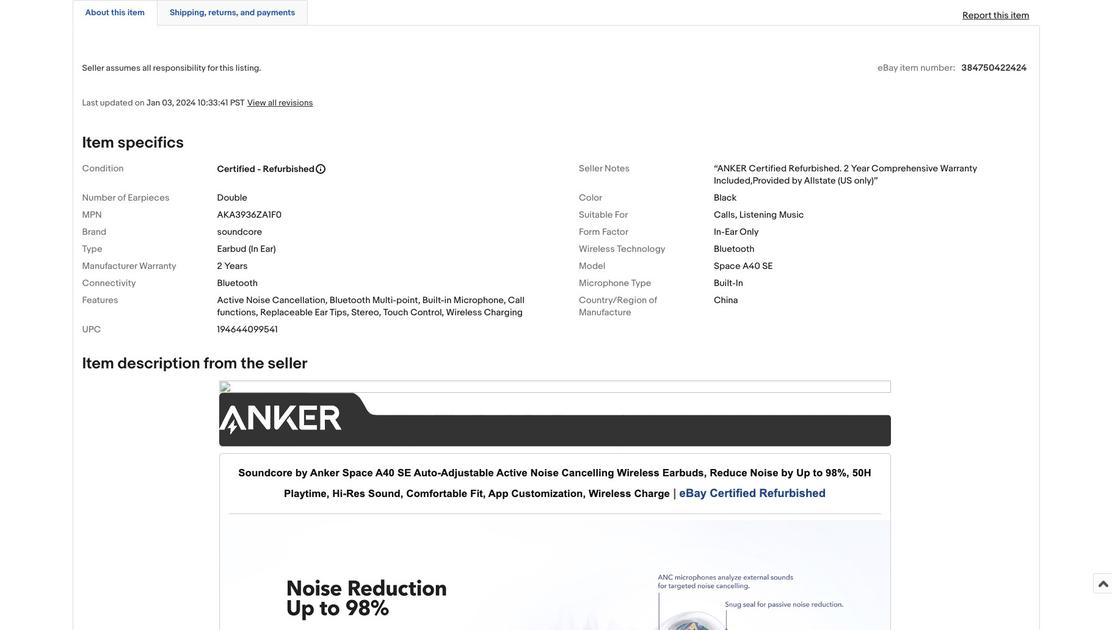 Task type: describe. For each thing, give the bounding box(es) containing it.
description
[[118, 355, 200, 374]]

years
[[224, 261, 248, 272]]

number:
[[921, 62, 956, 74]]

0 vertical spatial all
[[142, 63, 151, 73]]

calls,
[[714, 209, 738, 221]]

pst
[[230, 98, 245, 108]]

earbud
[[217, 244, 246, 255]]

report this item
[[963, 10, 1030, 21]]

in
[[736, 278, 743, 289]]

technology
[[617, 244, 666, 255]]

seller notes
[[579, 163, 630, 175]]

connectivity
[[82, 278, 136, 289]]

active
[[217, 295, 244, 307]]

1 horizontal spatial item
[[900, 62, 919, 74]]

refurbished
[[263, 164, 314, 175]]

only)"
[[854, 175, 878, 187]]

replaceable
[[260, 307, 313, 319]]

aka3936za1f0
[[217, 209, 282, 221]]

wireless inside active noise cancellation, bluetooth multi-point, built-in microphone, call functions, replaceable ear tips, stereo, touch control, wireless charging
[[446, 307, 482, 319]]

(in
[[249, 244, 258, 255]]

calls, listening music
[[714, 209, 804, 221]]

ebay item number: 384750422424
[[878, 62, 1027, 74]]

responsibility
[[153, 63, 206, 73]]

of for country/region
[[649, 295, 657, 307]]

ebay
[[878, 62, 898, 74]]

microphone,
[[454, 295, 506, 307]]

a40
[[743, 261, 760, 272]]

seller assumes all responsibility for this listing.
[[82, 63, 261, 73]]

listening
[[740, 209, 777, 221]]

seller for seller notes
[[579, 163, 603, 175]]

and
[[240, 7, 255, 18]]

item for item specifics
[[82, 134, 114, 153]]

ear inside active noise cancellation, bluetooth multi-point, built-in microphone, call functions, replaceable ear tips, stereo, touch control, wireless charging
[[315, 307, 328, 319]]

form factor
[[579, 226, 628, 238]]

194644099541
[[217, 324, 278, 336]]

active noise cancellation, bluetooth multi-point, built-in microphone, call functions, replaceable ear tips, stereo, touch control, wireless charging
[[217, 295, 525, 319]]

returns,
[[208, 7, 238, 18]]

space
[[714, 261, 741, 272]]

bluetooth for connectivity
[[217, 278, 258, 289]]

condition
[[82, 163, 124, 175]]

this for about
[[111, 7, 126, 18]]

last updated on jan 03, 2024 10:33:41 pst view all revisions
[[82, 98, 313, 108]]

listing.
[[236, 63, 261, 73]]

microphone
[[579, 278, 629, 289]]

payments
[[257, 7, 295, 18]]

earbud (in ear)
[[217, 244, 276, 255]]

report
[[963, 10, 992, 21]]

brand
[[82, 226, 106, 238]]

seller
[[268, 355, 308, 374]]

point,
[[396, 295, 421, 307]]

item specifics
[[82, 134, 184, 153]]

for
[[207, 63, 218, 73]]

included,provided
[[714, 175, 790, 187]]

color
[[579, 192, 602, 204]]

manufacture
[[579, 307, 631, 319]]

on
[[135, 98, 145, 108]]

by
[[792, 175, 802, 187]]

form
[[579, 226, 600, 238]]

built- inside active noise cancellation, bluetooth multi-point, built-in microphone, call functions, replaceable ear tips, stereo, touch control, wireless charging
[[423, 295, 444, 307]]

from
[[204, 355, 237, 374]]

in
[[444, 295, 452, 307]]

seller for seller assumes all responsibility for this listing.
[[82, 63, 104, 73]]

jan
[[146, 98, 160, 108]]

1 horizontal spatial ear
[[725, 226, 738, 238]]

upc
[[82, 324, 101, 336]]

0 horizontal spatial type
[[82, 244, 102, 255]]

1 vertical spatial 2
[[217, 261, 222, 272]]

last
[[82, 98, 98, 108]]

only
[[740, 226, 759, 238]]

suitable
[[579, 209, 613, 221]]

about this item button
[[85, 7, 145, 18]]

"anker
[[714, 163, 747, 175]]

"anker certified refurbished. 2 year comprehensive warranty included,provided by allstate (us only)"
[[714, 163, 977, 187]]

item description from the seller
[[82, 355, 308, 374]]

certified - refurbished
[[217, 164, 314, 175]]

10:33:41
[[198, 98, 228, 108]]

report this item link
[[957, 4, 1036, 27]]

microphone type
[[579, 278, 651, 289]]

country/region
[[579, 295, 647, 307]]

specifics
[[118, 134, 184, 153]]

item for report this item
[[1011, 10, 1030, 21]]



Task type: vqa. For each thing, say whether or not it's contained in the screenshot.
2nd Item from the top
yes



Task type: locate. For each thing, give the bounding box(es) containing it.
country/region of manufacture
[[579, 295, 657, 319]]

revisions
[[279, 98, 313, 108]]

this
[[111, 7, 126, 18], [994, 10, 1009, 21], [220, 63, 234, 73]]

type down brand
[[82, 244, 102, 255]]

certified inside "anker certified refurbished. 2 year comprehensive warranty included,provided by allstate (us only)"
[[749, 163, 787, 175]]

1 vertical spatial item
[[82, 355, 114, 374]]

refurbished.
[[789, 163, 842, 175]]

1 vertical spatial of
[[649, 295, 657, 307]]

1 vertical spatial bluetooth
[[217, 278, 258, 289]]

bluetooth for wireless technology
[[714, 244, 755, 255]]

manufacturer
[[82, 261, 137, 272]]

in-ear only
[[714, 226, 759, 238]]

1 horizontal spatial seller
[[579, 163, 603, 175]]

double
[[217, 192, 247, 204]]

music
[[779, 209, 804, 221]]

allstate
[[804, 175, 836, 187]]

item
[[82, 134, 114, 153], [82, 355, 114, 374]]

this right for at the top left of the page
[[220, 63, 234, 73]]

item inside about this item button
[[127, 7, 145, 18]]

item right report
[[1011, 10, 1030, 21]]

view all revisions link
[[245, 97, 313, 109]]

ear left tips,
[[315, 307, 328, 319]]

all right view
[[268, 98, 277, 108]]

number of earpieces
[[82, 192, 170, 204]]

1 vertical spatial all
[[268, 98, 277, 108]]

1 vertical spatial built-
[[423, 295, 444, 307]]

1 vertical spatial warranty
[[139, 261, 176, 272]]

china
[[714, 295, 738, 307]]

2 left years
[[217, 261, 222, 272]]

1 vertical spatial seller
[[579, 163, 603, 175]]

shipping, returns, and payments
[[170, 7, 295, 18]]

0 horizontal spatial warranty
[[139, 261, 176, 272]]

2
[[844, 163, 849, 175], [217, 261, 222, 272]]

space a40 se
[[714, 261, 773, 272]]

1 horizontal spatial warranty
[[940, 163, 977, 175]]

0 horizontal spatial wireless
[[446, 307, 482, 319]]

item inside report this item link
[[1011, 10, 1030, 21]]

0 horizontal spatial bluetooth
[[217, 278, 258, 289]]

0 horizontal spatial of
[[118, 192, 126, 204]]

item right about
[[127, 7, 145, 18]]

notes
[[605, 163, 630, 175]]

0 horizontal spatial 2
[[217, 261, 222, 272]]

item up condition
[[82, 134, 114, 153]]

built-
[[714, 278, 736, 289], [423, 295, 444, 307]]

ear down calls,
[[725, 226, 738, 238]]

this for report
[[994, 10, 1009, 21]]

seller
[[82, 63, 104, 73], [579, 163, 603, 175]]

bluetooth down years
[[217, 278, 258, 289]]

touch
[[383, 307, 408, 319]]

se
[[762, 261, 773, 272]]

about this item
[[85, 7, 145, 18]]

2 inside "anker certified refurbished. 2 year comprehensive warranty included,provided by allstate (us only)"
[[844, 163, 849, 175]]

2 horizontal spatial this
[[994, 10, 1009, 21]]

2 up (us
[[844, 163, 849, 175]]

view
[[247, 98, 266, 108]]

0 horizontal spatial certified
[[217, 164, 255, 175]]

tab list
[[72, 0, 1040, 26]]

0 vertical spatial ear
[[725, 226, 738, 238]]

item down upc
[[82, 355, 114, 374]]

call
[[508, 295, 525, 307]]

1 item from the top
[[82, 134, 114, 153]]

0 horizontal spatial seller
[[82, 63, 104, 73]]

bluetooth down in-ear only
[[714, 244, 755, 255]]

this right report
[[994, 10, 1009, 21]]

1 horizontal spatial 2
[[844, 163, 849, 175]]

2024
[[176, 98, 196, 108]]

type
[[82, 244, 102, 255], [631, 278, 651, 289]]

2 years
[[217, 261, 248, 272]]

seller left notes
[[579, 163, 603, 175]]

in-
[[714, 226, 725, 238]]

wireless technology
[[579, 244, 666, 255]]

0 vertical spatial of
[[118, 192, 126, 204]]

1 vertical spatial type
[[631, 278, 651, 289]]

item for item description from the seller
[[82, 355, 114, 374]]

wireless down microphone, at the top left
[[446, 307, 482, 319]]

2 vertical spatial bluetooth
[[330, 295, 370, 307]]

1 vertical spatial ear
[[315, 307, 328, 319]]

2 horizontal spatial bluetooth
[[714, 244, 755, 255]]

multi-
[[372, 295, 396, 307]]

wireless up the model on the right top
[[579, 244, 615, 255]]

0 vertical spatial built-
[[714, 278, 736, 289]]

charging
[[484, 307, 523, 319]]

0 horizontal spatial this
[[111, 7, 126, 18]]

earpieces
[[128, 192, 170, 204]]

built- up china
[[714, 278, 736, 289]]

certified
[[749, 163, 787, 175], [217, 164, 255, 175]]

this inside button
[[111, 7, 126, 18]]

0 horizontal spatial all
[[142, 63, 151, 73]]

0 vertical spatial 2
[[844, 163, 849, 175]]

factor
[[602, 226, 628, 238]]

1 horizontal spatial all
[[268, 98, 277, 108]]

updated
[[100, 98, 133, 108]]

this right about
[[111, 7, 126, 18]]

1 vertical spatial wireless
[[446, 307, 482, 319]]

noise
[[246, 295, 270, 307]]

-
[[257, 164, 261, 175]]

type up country/region of manufacture
[[631, 278, 651, 289]]

1 horizontal spatial bluetooth
[[330, 295, 370, 307]]

warranty right manufacturer
[[139, 261, 176, 272]]

ear)
[[260, 244, 276, 255]]

of inside country/region of manufacture
[[649, 295, 657, 307]]

of right the country/region
[[649, 295, 657, 307]]

shipping, returns, and payments button
[[170, 7, 295, 18]]

item for about this item
[[127, 7, 145, 18]]

0 vertical spatial warranty
[[940, 163, 977, 175]]

warranty right comprehensive
[[940, 163, 977, 175]]

tips,
[[330, 307, 349, 319]]

certified left - at the top of the page
[[217, 164, 255, 175]]

of for number
[[118, 192, 126, 204]]

0 vertical spatial seller
[[82, 63, 104, 73]]

about
[[85, 7, 109, 18]]

bluetooth up tips,
[[330, 295, 370, 307]]

features
[[82, 295, 118, 307]]

0 vertical spatial item
[[82, 134, 114, 153]]

of right the number
[[118, 192, 126, 204]]

black
[[714, 192, 737, 204]]

functions,
[[217, 307, 258, 319]]

model
[[579, 261, 606, 272]]

manufacturer warranty
[[82, 261, 176, 272]]

wireless
[[579, 244, 615, 255], [446, 307, 482, 319]]

seller left assumes at the top left of the page
[[82, 63, 104, 73]]

bluetooth inside active noise cancellation, bluetooth multi-point, built-in microphone, call functions, replaceable ear tips, stereo, touch control, wireless charging
[[330, 295, 370, 307]]

384750422424
[[962, 62, 1027, 74]]

0 horizontal spatial item
[[127, 7, 145, 18]]

mpn
[[82, 209, 102, 221]]

1 horizontal spatial type
[[631, 278, 651, 289]]

for
[[615, 209, 628, 221]]

03,
[[162, 98, 174, 108]]

0 vertical spatial type
[[82, 244, 102, 255]]

comprehensive
[[872, 163, 938, 175]]

0 horizontal spatial ear
[[315, 307, 328, 319]]

1 horizontal spatial this
[[220, 63, 234, 73]]

item
[[127, 7, 145, 18], [1011, 10, 1030, 21], [900, 62, 919, 74]]

0 vertical spatial wireless
[[579, 244, 615, 255]]

item right the ebay
[[900, 62, 919, 74]]

1 horizontal spatial built-
[[714, 278, 736, 289]]

of
[[118, 192, 126, 204], [649, 295, 657, 307]]

all
[[142, 63, 151, 73], [268, 98, 277, 108]]

1 horizontal spatial wireless
[[579, 244, 615, 255]]

built- up 'control,' at left
[[423, 295, 444, 307]]

0 vertical spatial bluetooth
[[714, 244, 755, 255]]

1 horizontal spatial certified
[[749, 163, 787, 175]]

0 horizontal spatial built-
[[423, 295, 444, 307]]

(us
[[838, 175, 852, 187]]

shipping,
[[170, 7, 206, 18]]

warranty inside "anker certified refurbished. 2 year comprehensive warranty included,provided by allstate (us only)"
[[940, 163, 977, 175]]

control,
[[410, 307, 444, 319]]

2 horizontal spatial item
[[1011, 10, 1030, 21]]

1 horizontal spatial of
[[649, 295, 657, 307]]

suitable for
[[579, 209, 628, 221]]

the
[[241, 355, 264, 374]]

2 item from the top
[[82, 355, 114, 374]]

soundcore
[[217, 226, 262, 238]]

certified up the included,provided
[[749, 163, 787, 175]]

all right assumes at the top left of the page
[[142, 63, 151, 73]]

tab list containing about this item
[[72, 0, 1040, 26]]



